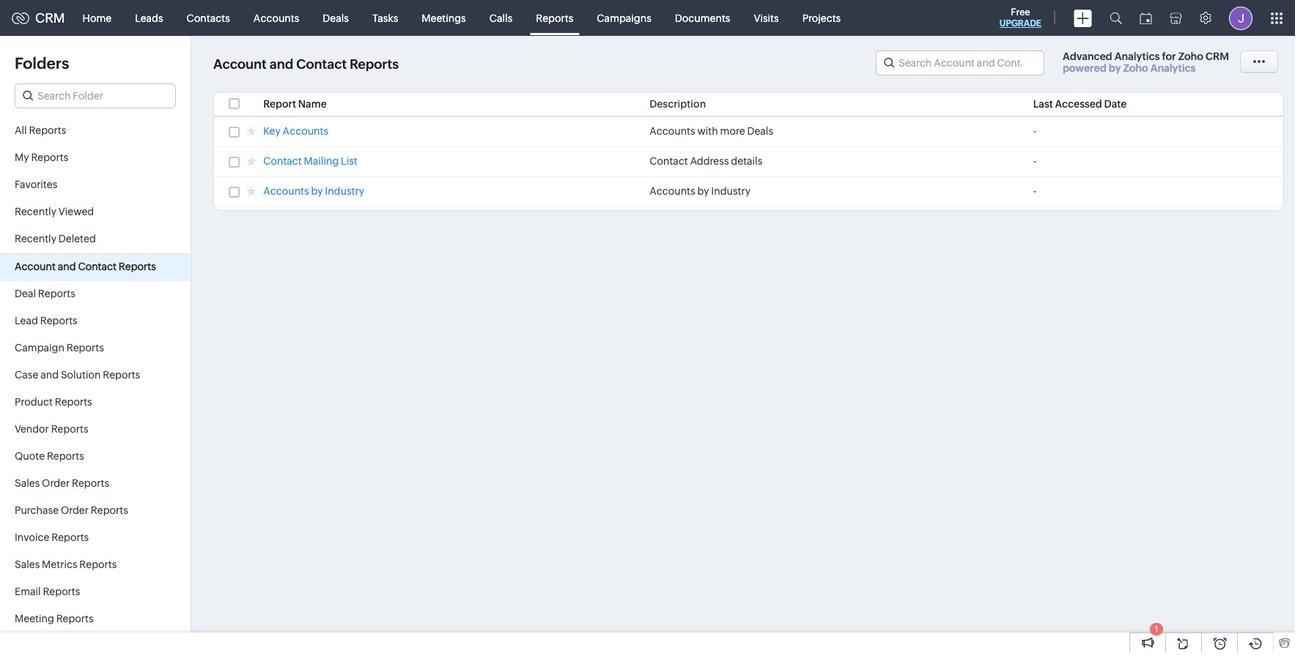 Task type: locate. For each thing, give the bounding box(es) containing it.
recently
[[15, 206, 56, 218], [15, 233, 56, 245]]

crm down profile element at the right top of page
[[1206, 51, 1229, 62]]

create menu image
[[1074, 9, 1092, 27]]

vendor reports link
[[0, 417, 191, 444]]

projects
[[802, 12, 841, 24]]

campaign reports
[[15, 342, 104, 354]]

by down contact address details on the right of the page
[[697, 185, 709, 197]]

reports up the campaign reports
[[40, 315, 77, 327]]

reports up sales order reports
[[47, 451, 84, 463]]

account up the report
[[213, 57, 267, 72]]

sales for sales metrics reports
[[15, 559, 40, 571]]

accounts down 'description'
[[650, 125, 695, 137]]

2 vertical spatial and
[[40, 369, 59, 381]]

reports up lead reports
[[38, 288, 75, 300]]

reports inside quote reports link
[[47, 451, 84, 463]]

order
[[42, 478, 70, 490], [61, 505, 89, 517]]

purchase order reports
[[15, 505, 128, 517]]

product reports
[[15, 397, 92, 408]]

reports right the calls link
[[536, 12, 573, 24]]

reports down case and solution reports
[[55, 397, 92, 408]]

1 vertical spatial sales
[[15, 559, 40, 571]]

accounts by industry down contact mailing list link
[[263, 185, 364, 197]]

reports inside lead reports link
[[40, 315, 77, 327]]

1 horizontal spatial account and contact reports
[[213, 57, 399, 72]]

by right powered
[[1109, 62, 1121, 74]]

reports
[[536, 12, 573, 24], [350, 57, 399, 72], [29, 125, 66, 136], [31, 152, 68, 163], [119, 261, 156, 273], [38, 288, 75, 300], [40, 315, 77, 327], [67, 342, 104, 354], [103, 369, 140, 381], [55, 397, 92, 408], [51, 424, 88, 435], [47, 451, 84, 463], [72, 478, 109, 490], [91, 505, 128, 517], [51, 532, 89, 544], [79, 559, 117, 571], [43, 586, 80, 598], [56, 614, 94, 625]]

reports inside purchase order reports link
[[91, 505, 128, 517]]

free
[[1011, 7, 1030, 18]]

2 recently from the top
[[15, 233, 56, 245]]

1 vertical spatial deals
[[747, 125, 773, 137]]

deals
[[323, 12, 349, 24], [747, 125, 773, 137]]

deals left tasks
[[323, 12, 349, 24]]

0 horizontal spatial crm
[[35, 10, 65, 26]]

reports inside case and solution reports "link"
[[103, 369, 140, 381]]

leads
[[135, 12, 163, 24]]

accounts down contact address details on the right of the page
[[650, 185, 695, 197]]

1 vertical spatial account and contact reports
[[15, 261, 156, 273]]

deals inside deals link
[[323, 12, 349, 24]]

calls link
[[478, 0, 524, 36]]

deleted
[[58, 233, 96, 245]]

1 vertical spatial recently
[[15, 233, 56, 245]]

industry down 'details'
[[711, 185, 751, 197]]

reports down product reports
[[51, 424, 88, 435]]

profile element
[[1220, 0, 1261, 36]]

1 accounts by industry from the left
[[263, 185, 364, 197]]

crm inside advanced analytics for zoho crm powered by zoho analytics
[[1206, 51, 1229, 62]]

reports down quote reports link
[[72, 478, 109, 490]]

recently down "favorites"
[[15, 206, 56, 218]]

accounts by industry
[[263, 185, 364, 197], [650, 185, 751, 197]]

0 horizontal spatial account
[[15, 261, 56, 273]]

industry down "list"
[[325, 185, 364, 197]]

account and contact reports down recently deleted link
[[15, 261, 156, 273]]

reports down recently deleted link
[[119, 261, 156, 273]]

Search Account and Contact Reports text field
[[877, 51, 1044, 75]]

0 horizontal spatial by
[[311, 185, 323, 197]]

reports down metrics
[[43, 586, 80, 598]]

0 vertical spatial order
[[42, 478, 70, 490]]

sales
[[15, 478, 40, 490], [15, 559, 40, 571]]

reports down sales order reports link on the bottom
[[91, 505, 128, 517]]

search image
[[1110, 12, 1122, 24]]

0 vertical spatial deals
[[323, 12, 349, 24]]

1
[[1155, 625, 1158, 634]]

zoho
[[1178, 51, 1203, 62], [1123, 62, 1148, 74]]

list
[[341, 155, 358, 167]]

account and contact reports
[[213, 57, 399, 72], [15, 261, 156, 273]]

2 sales from the top
[[15, 559, 40, 571]]

quote reports
[[15, 451, 84, 463]]

accounts by industry down contact address details on the right of the page
[[650, 185, 751, 197]]

my reports
[[15, 152, 68, 163]]

with
[[697, 125, 718, 137]]

and right case
[[40, 369, 59, 381]]

1 - from the top
[[1033, 125, 1036, 137]]

2 accounts by industry from the left
[[650, 185, 751, 197]]

0 horizontal spatial accounts by industry
[[263, 185, 364, 197]]

reports down purchase order reports
[[51, 532, 89, 544]]

by down contact mailing list link
[[311, 185, 323, 197]]

and up the report
[[269, 57, 293, 72]]

accounts by industry link
[[263, 185, 364, 199]]

1 horizontal spatial by
[[697, 185, 709, 197]]

profile image
[[1229, 6, 1253, 30]]

solution
[[61, 369, 101, 381]]

my
[[15, 152, 29, 163]]

my reports link
[[0, 145, 191, 172]]

for
[[1162, 51, 1176, 62]]

sales down "quote"
[[15, 478, 40, 490]]

search element
[[1101, 0, 1131, 36]]

2 vertical spatial -
[[1033, 185, 1036, 197]]

Search Folder text field
[[15, 84, 175, 108]]

tasks link
[[361, 0, 410, 36]]

product reports link
[[0, 390, 191, 417]]

sales for sales order reports
[[15, 478, 40, 490]]

email reports link
[[0, 580, 191, 607]]

1 vertical spatial -
[[1033, 155, 1036, 167]]

0 vertical spatial recently
[[15, 206, 56, 218]]

1 vertical spatial account
[[15, 261, 56, 273]]

crm right logo
[[35, 10, 65, 26]]

1 horizontal spatial industry
[[711, 185, 751, 197]]

reports inside reports link
[[536, 12, 573, 24]]

reports inside the sales metrics reports link
[[79, 559, 117, 571]]

reports up solution
[[67, 342, 104, 354]]

and inside case and solution reports "link"
[[40, 369, 59, 381]]

and for case and solution reports "link"
[[40, 369, 59, 381]]

3 - from the top
[[1033, 185, 1036, 197]]

0 vertical spatial sales
[[15, 478, 40, 490]]

recently viewed link
[[0, 199, 191, 226]]

1 horizontal spatial accounts by industry
[[650, 185, 751, 197]]

product
[[15, 397, 53, 408]]

reports inside deal reports link
[[38, 288, 75, 300]]

2 - from the top
[[1033, 155, 1036, 167]]

1 vertical spatial and
[[58, 261, 76, 273]]

sales metrics reports
[[15, 559, 117, 571]]

calendar image
[[1140, 12, 1152, 24]]

1 vertical spatial order
[[61, 505, 89, 517]]

0 horizontal spatial deals
[[323, 12, 349, 24]]

0 vertical spatial and
[[269, 57, 293, 72]]

-
[[1033, 125, 1036, 137], [1033, 155, 1036, 167], [1033, 185, 1036, 197]]

all reports
[[15, 125, 66, 136]]

and down deleted
[[58, 261, 76, 273]]

case and solution reports link
[[0, 363, 191, 390]]

tasks
[[372, 12, 398, 24]]

analytics
[[1115, 51, 1160, 62], [1151, 62, 1196, 74]]

reports right all
[[29, 125, 66, 136]]

sales up email
[[15, 559, 40, 571]]

and inside account and contact reports link
[[58, 261, 76, 273]]

order down "quote reports"
[[42, 478, 70, 490]]

campaigns
[[597, 12, 652, 24]]

0 horizontal spatial industry
[[325, 185, 364, 197]]

documents
[[675, 12, 730, 24]]

account
[[213, 57, 267, 72], [15, 261, 56, 273]]

by inside advanced analytics for zoho crm powered by zoho analytics
[[1109, 62, 1121, 74]]

zoho left the for
[[1123, 62, 1148, 74]]

1 horizontal spatial account
[[213, 57, 267, 72]]

1 horizontal spatial crm
[[1206, 51, 1229, 62]]

reports inside invoice reports link
[[51, 532, 89, 544]]

reports inside sales order reports link
[[72, 478, 109, 490]]

reports right my in the left of the page
[[31, 152, 68, 163]]

accounts
[[254, 12, 299, 24], [283, 125, 328, 137], [650, 125, 695, 137], [263, 185, 309, 197], [650, 185, 695, 197]]

contacts link
[[175, 0, 242, 36]]

sales metrics reports link
[[0, 553, 191, 580]]

contact mailing list
[[263, 155, 358, 167]]

0 vertical spatial -
[[1033, 125, 1036, 137]]

account and contact reports up name
[[213, 57, 399, 72]]

crm link
[[12, 10, 65, 26]]

deals right more
[[747, 125, 773, 137]]

crm
[[35, 10, 65, 26], [1206, 51, 1229, 62]]

reports inside product reports link
[[55, 397, 92, 408]]

calls
[[489, 12, 513, 24]]

report name
[[263, 98, 327, 110]]

free upgrade
[[1000, 7, 1042, 29]]

2 horizontal spatial by
[[1109, 62, 1121, 74]]

1 vertical spatial crm
[[1206, 51, 1229, 62]]

1 recently from the top
[[15, 206, 56, 218]]

account up deal
[[15, 261, 56, 273]]

1 sales from the top
[[15, 478, 40, 490]]

reports down invoice reports link
[[79, 559, 117, 571]]

0 horizontal spatial account and contact reports
[[15, 261, 156, 273]]

zoho right the for
[[1178, 51, 1203, 62]]

by inside accounts by industry link
[[311, 185, 323, 197]]

recently down recently viewed
[[15, 233, 56, 245]]

deal reports
[[15, 288, 75, 300]]

0 vertical spatial account
[[213, 57, 267, 72]]

lead reports link
[[0, 309, 191, 336]]

order down sales order reports
[[61, 505, 89, 517]]

reports down campaign reports link
[[103, 369, 140, 381]]

and
[[269, 57, 293, 72], [58, 261, 76, 273], [40, 369, 59, 381]]

reports down the email reports link
[[56, 614, 94, 625]]

more
[[720, 125, 745, 137]]

accounts left deals link
[[254, 12, 299, 24]]

and for account and contact reports link
[[58, 261, 76, 273]]

industry
[[325, 185, 364, 197], [711, 185, 751, 197]]

recently deleted
[[15, 233, 96, 245]]



Task type: describe. For each thing, give the bounding box(es) containing it.
1 horizontal spatial zoho
[[1178, 51, 1203, 62]]

create menu element
[[1065, 0, 1101, 36]]

reports inside my reports link
[[31, 152, 68, 163]]

reports inside vendor reports link
[[51, 424, 88, 435]]

accounts link
[[242, 0, 311, 36]]

reports inside meeting reports link
[[56, 614, 94, 625]]

case
[[15, 369, 38, 381]]

address
[[690, 155, 729, 167]]

documents link
[[663, 0, 742, 36]]

email reports
[[15, 586, 80, 598]]

campaigns link
[[585, 0, 663, 36]]

meeting reports
[[15, 614, 94, 625]]

meeting reports link
[[0, 607, 191, 634]]

meeting
[[15, 614, 54, 625]]

advanced analytics for zoho crm powered by zoho analytics
[[1063, 51, 1229, 74]]

last accessed date
[[1033, 98, 1127, 110]]

contact down key accounts link
[[263, 155, 302, 167]]

0 horizontal spatial zoho
[[1123, 62, 1148, 74]]

- for accounts by industry
[[1033, 185, 1036, 197]]

key accounts
[[263, 125, 328, 137]]

contact up name
[[296, 57, 347, 72]]

details
[[731, 155, 763, 167]]

contacts
[[187, 12, 230, 24]]

campaign
[[15, 342, 64, 354]]

report
[[263, 98, 296, 110]]

contact address details
[[650, 155, 763, 167]]

- for accounts with more deals
[[1033, 125, 1036, 137]]

meetings link
[[410, 0, 478, 36]]

order for sales
[[42, 478, 70, 490]]

viewed
[[58, 206, 94, 218]]

purchase order reports link
[[0, 498, 191, 526]]

logo image
[[12, 12, 29, 24]]

upgrade
[[1000, 18, 1042, 29]]

deal reports link
[[0, 281, 191, 309]]

mailing
[[304, 155, 339, 167]]

leads link
[[123, 0, 175, 36]]

email
[[15, 586, 41, 598]]

0 vertical spatial crm
[[35, 10, 65, 26]]

description
[[650, 98, 706, 110]]

quote
[[15, 451, 45, 463]]

1 horizontal spatial deals
[[747, 125, 773, 137]]

case and solution reports
[[15, 369, 140, 381]]

accessed
[[1055, 98, 1102, 110]]

invoice
[[15, 532, 49, 544]]

key accounts link
[[263, 125, 328, 139]]

account inside account and contact reports link
[[15, 261, 56, 273]]

contact down recently deleted link
[[78, 261, 117, 273]]

accounts down name
[[283, 125, 328, 137]]

lead reports
[[15, 315, 77, 327]]

reports inside all reports link
[[29, 125, 66, 136]]

visits link
[[742, 0, 791, 36]]

accounts down contact mailing list link
[[263, 185, 309, 197]]

accounts with more deals
[[650, 125, 773, 137]]

key
[[263, 125, 281, 137]]

- for contact address details
[[1033, 155, 1036, 167]]

reports inside campaign reports link
[[67, 342, 104, 354]]

advanced
[[1063, 51, 1112, 62]]

2 industry from the left
[[711, 185, 751, 197]]

vendor
[[15, 424, 49, 435]]

favorites link
[[0, 172, 191, 199]]

account and contact reports link
[[0, 254, 191, 281]]

order for purchase
[[61, 505, 89, 517]]

all reports link
[[0, 118, 191, 145]]

vendor reports
[[15, 424, 88, 435]]

reports link
[[524, 0, 585, 36]]

last
[[1033, 98, 1053, 110]]

sales order reports link
[[0, 471, 191, 498]]

visits
[[754, 12, 779, 24]]

all
[[15, 125, 27, 136]]

sales order reports
[[15, 478, 109, 490]]

metrics
[[42, 559, 77, 571]]

favorites
[[15, 179, 57, 191]]

reports down tasks link
[[350, 57, 399, 72]]

contact left address
[[650, 155, 688, 167]]

deal
[[15, 288, 36, 300]]

name
[[298, 98, 327, 110]]

powered
[[1063, 62, 1107, 74]]

deals link
[[311, 0, 361, 36]]

analytics down calendar image
[[1151, 62, 1196, 74]]

analytics left the for
[[1115, 51, 1160, 62]]

projects link
[[791, 0, 853, 36]]

invoice reports link
[[0, 526, 191, 553]]

invoice reports
[[15, 532, 89, 544]]

reports inside the email reports link
[[43, 586, 80, 598]]

date
[[1104, 98, 1127, 110]]

folders
[[15, 54, 69, 73]]

1 industry from the left
[[325, 185, 364, 197]]

contact mailing list link
[[263, 155, 358, 169]]

recently deleted link
[[0, 226, 191, 254]]

home link
[[71, 0, 123, 36]]

purchase
[[15, 505, 59, 517]]

recently for recently deleted
[[15, 233, 56, 245]]

0 vertical spatial account and contact reports
[[213, 57, 399, 72]]

campaign reports link
[[0, 336, 191, 363]]

reports inside account and contact reports link
[[119, 261, 156, 273]]

recently for recently viewed
[[15, 206, 56, 218]]

meetings
[[422, 12, 466, 24]]

lead
[[15, 315, 38, 327]]

recently viewed
[[15, 206, 94, 218]]



Task type: vqa. For each thing, say whether or not it's contained in the screenshot.
Chats image
no



